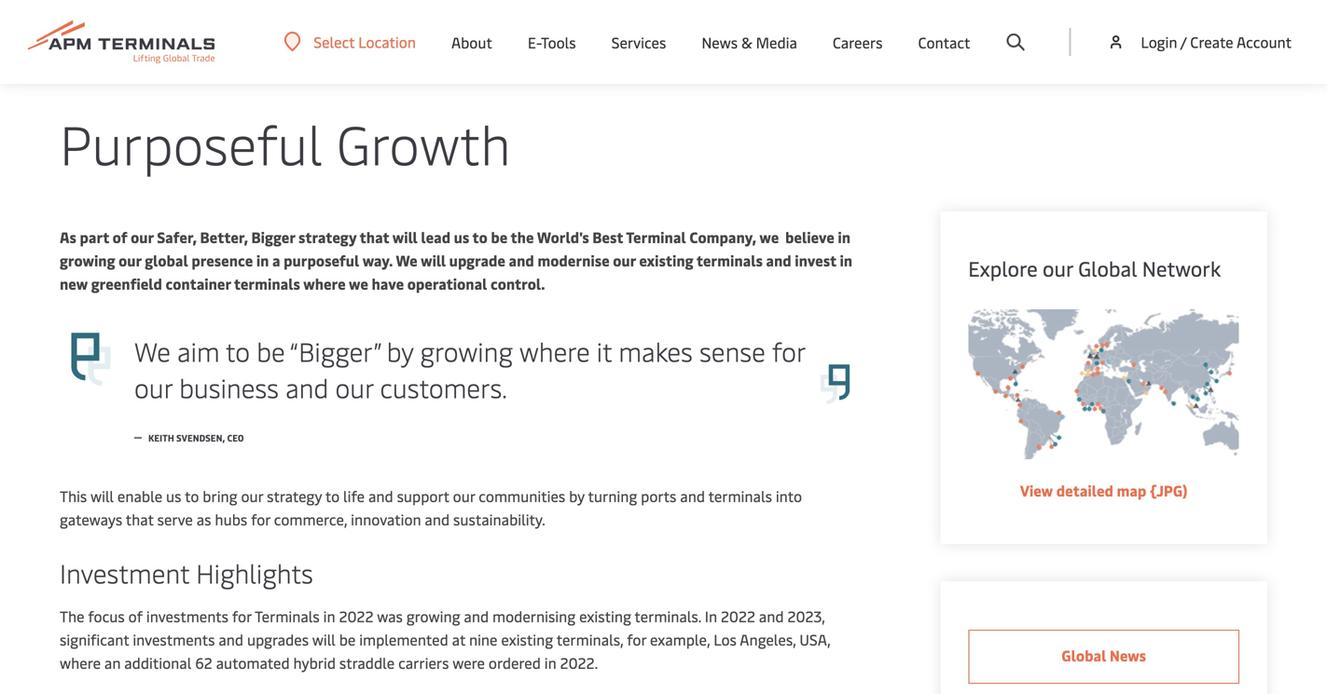 Task type: vqa. For each thing, say whether or not it's contained in the screenshot.
'to' within As part of our Safer, Better, Bigger strategy that will lead us to be the World's Best Terminal Company, we  believe in growing our global presence in a purposeful way. We will upgrade and modernise our existing terminals and invest in new greenfield container terminals where we have operational control.
yes



Task type: describe. For each thing, give the bounding box(es) containing it.
it
[[597, 333, 612, 369]]

purposeful
[[284, 250, 359, 271]]

in left 2022.
[[545, 653, 557, 674]]

view detailed map {jpg) link
[[1020, 481, 1188, 501]]

svendsen,
[[176, 432, 225, 445]]

terminal
[[626, 227, 686, 247]]

1 horizontal spatial growth
[[336, 106, 511, 179]]

we inside we aim to be "bigger" by growing where it makes sense for our business and our customers.
[[134, 333, 171, 369]]

world's
[[537, 227, 589, 247]]

to inside we aim to be "bigger" by growing where it makes sense for our business and our customers.
[[226, 333, 250, 369]]

an
[[104, 653, 121, 674]]

strategy for to
[[267, 486, 322, 507]]

0 vertical spatial terminals
[[697, 250, 763, 271]]

careers
[[833, 32, 883, 52]]

have
[[372, 274, 404, 294]]

in right terminals
[[323, 607, 335, 627]]

as part of our safer, better, bigger strategy that will lead us to be the world's best terminal company, we  believe in growing our global presence in a purposeful way. we will upgrade and modernise our existing terminals and invest in new greenfield container terminals where we have operational control.
[[60, 227, 853, 294]]

2023,
[[788, 607, 825, 627]]

this
[[60, 486, 87, 507]]

e-
[[528, 32, 541, 52]]

additional
[[124, 653, 192, 674]]

customers.
[[380, 370, 507, 405]]

investment
[[60, 556, 189, 591]]

global news
[[1062, 646, 1146, 666]]

us inside this will enable us to bring our strategy to life and support our communities by turning ports and terminals into gateways that serve as hubs for commerce, innovation and sustainability.
[[166, 486, 181, 507]]

growing inside we aim to be "bigger" by growing where it makes sense for our business and our customers.
[[420, 333, 513, 369]]

life
[[343, 486, 365, 507]]

in right the invest
[[840, 250, 853, 271]]

the focus of investments for terminals in 2022 was growing and modernising existing terminals. in 2022 and 2023, significant investments and upgrades will be implemented at nine existing terminals, for example, los angeles, usa, where an additional 62 automated hybrid straddle carriers were ordered in 2022.
[[60, 607, 831, 674]]

where inside as part of our safer, better, bigger strategy that will lead us to be the world's best terminal company, we  believe in growing our global presence in a purposeful way. we will upgrade and modernise our existing terminals and invest in new greenfield container terminals where we have operational control.
[[303, 274, 346, 294]]

and up angeles,
[[759, 607, 784, 627]]

0 horizontal spatial growth
[[260, 46, 303, 64]]

2022.
[[560, 653, 598, 674]]

view
[[1020, 481, 1053, 501]]

where inside the focus of investments for terminals in 2022 was growing and modernising existing terminals. in 2022 and 2023, significant investments and upgrades will be implemented at nine existing terminals, for example, los angeles, usa, where an additional 62 automated hybrid straddle carriers were ordered in 2022.
[[60, 653, 101, 674]]

upgrade
[[449, 250, 506, 271]]

location
[[358, 32, 416, 52]]

growing inside the focus of investments for terminals in 2022 was growing and modernising existing terminals. in 2022 and 2023, significant investments and upgrades will be implemented at nine existing terminals, for example, los angeles, usa, where an additional 62 automated hybrid straddle carriers were ordered in 2022.
[[407, 607, 460, 627]]

sustainability.
[[453, 510, 546, 530]]

services
[[612, 32, 666, 52]]

"bigger"
[[290, 333, 380, 369]]

account
[[1237, 32, 1292, 52]]

into
[[776, 486, 802, 507]]

media
[[756, 32, 797, 52]]

by inside this will enable us to bring our strategy to life and support our communities by turning ports and terminals into gateways that serve as hubs for commerce, innovation and sustainability.
[[569, 486, 585, 507]]

explore
[[969, 255, 1038, 282]]

best
[[593, 227, 623, 247]]

and up nine
[[464, 607, 489, 627]]

1 horizontal spatial existing
[[579, 607, 631, 627]]

terminals.
[[635, 607, 701, 627]]

news & media button
[[702, 0, 797, 84]]

business
[[179, 370, 279, 405]]

our down the best
[[613, 250, 636, 271]]

usa,
[[800, 630, 831, 650]]

purposeful
[[60, 106, 323, 179]]

bring
[[203, 486, 237, 507]]

news & media
[[702, 32, 797, 52]]

turning
[[588, 486, 637, 507]]

new
[[60, 274, 88, 294]]

support
[[397, 486, 449, 507]]

e-tools button
[[528, 0, 576, 84]]

innovation
[[351, 510, 421, 530]]

strategy for that
[[299, 227, 357, 247]]

news inside popup button
[[702, 32, 738, 52]]

highlights
[[196, 556, 313, 591]]

login
[[1141, 32, 1178, 52]]

for inside we aim to be "bigger" by growing where it makes sense for our business and our customers.
[[772, 333, 805, 369]]

gateways
[[60, 510, 122, 530]]

our up greenfield
[[119, 250, 141, 271]]

this will enable us to bring our strategy to life and support our communities by turning ports and terminals into gateways that serve as hubs for commerce, innovation and sustainability.
[[60, 486, 802, 530]]

the
[[511, 227, 534, 247]]

investment highlights
[[60, 556, 313, 591]]

upgrades
[[247, 630, 309, 650]]

existing inside as part of our safer, better, bigger strategy that will lead us to be the world's best terminal company, we  believe in growing our global presence in a purposeful way. we will upgrade and modernise our existing terminals and invest in new greenfield container terminals where we have operational control.
[[639, 250, 694, 271]]

safer,
[[157, 227, 197, 247]]

in right "believe"
[[838, 227, 851, 247]]

home
[[101, 46, 135, 64]]

ordered
[[489, 653, 541, 674]]

company,
[[690, 227, 757, 247]]

côte d'ivoire terminal (cit) simulation image
[[0, 0, 1327, 38]]

be inside the focus of investments for terminals in 2022 was growing and modernising existing terminals. in 2022 and 2023, significant investments and upgrades will be implemented at nine existing terminals, for example, los angeles, usa, where an additional 62 automated hybrid straddle carriers were ordered in 2022.
[[339, 630, 356, 650]]

way.
[[363, 250, 393, 271]]

to up as
[[185, 486, 199, 507]]

{jpg)
[[1150, 481, 1188, 501]]

2 2022 from the left
[[721, 607, 756, 627]]

contact
[[918, 32, 971, 52]]

control.
[[491, 274, 545, 294]]

communities
[[479, 486, 566, 507]]

in left 'a'
[[256, 250, 269, 271]]

purposeful growth
[[60, 106, 511, 179]]

about button
[[451, 0, 492, 84]]

map
[[1117, 481, 1147, 501]]

focus
[[88, 607, 125, 627]]

select location button
[[284, 31, 416, 52]]

contact button
[[918, 0, 971, 84]]

of for part
[[113, 227, 127, 247]]

that inside as part of our safer, better, bigger strategy that will lead us to be the world's best terminal company, we  believe in growing our global presence in a purposeful way. we will upgrade and modernise our existing terminals and invest in new greenfield container terminals where we have operational control.
[[360, 227, 389, 247]]

modernising
[[493, 607, 576, 627]]

terminals,
[[557, 630, 624, 650]]

about
[[451, 32, 492, 52]]

explore our global network
[[969, 255, 1221, 282]]



Task type: locate. For each thing, give the bounding box(es) containing it.
los
[[714, 630, 737, 650]]

makes
[[619, 333, 693, 369]]

our up global
[[131, 227, 154, 247]]

62
[[195, 653, 212, 674]]

0 vertical spatial that
[[360, 227, 389, 247]]

1 vertical spatial where
[[519, 333, 590, 369]]

strategy inside this will enable us to bring our strategy to life and support our communities by turning ports and terminals into gateways that serve as hubs for commerce, innovation and sustainability.
[[267, 486, 322, 507]]

2 horizontal spatial existing
[[639, 250, 694, 271]]

were
[[453, 653, 485, 674]]

was
[[377, 607, 403, 627]]

and up automated
[[219, 630, 244, 650]]

news
[[702, 32, 738, 52], [1110, 646, 1146, 666]]

growing down the part
[[60, 250, 115, 271]]

1 vertical spatial investments
[[133, 630, 215, 650]]

will
[[393, 227, 418, 247], [421, 250, 446, 271], [91, 486, 114, 507], [312, 630, 336, 650]]

0 horizontal spatial we
[[134, 333, 171, 369]]

will up gateways
[[91, 486, 114, 507]]

1 vertical spatial terminals
[[234, 274, 300, 294]]

terminals down company,
[[697, 250, 763, 271]]

be inside as part of our safer, better, bigger strategy that will lead us to be the world's best terminal company, we  believe in growing our global presence in a purposeful way. we will upgrade and modernise our existing terminals and invest in new greenfield container terminals where we have operational control.
[[491, 227, 508, 247]]

growing up customers.
[[420, 333, 513, 369]]

angeles,
[[740, 630, 796, 650]]

investments down investment highlights
[[146, 607, 229, 627]]

our up the 'keith'
[[134, 370, 173, 405]]

aim
[[177, 333, 220, 369]]

where inside we aim to be "bigger" by growing where it makes sense for our business and our customers.
[[519, 333, 590, 369]]

1 horizontal spatial be
[[339, 630, 356, 650]]

of for focus
[[128, 607, 143, 627]]

0 horizontal spatial by
[[387, 333, 414, 369]]

1 2022 from the left
[[339, 607, 374, 627]]

0 vertical spatial network
[[194, 46, 244, 64]]

careers button
[[833, 0, 883, 84]]

1 horizontal spatial of
[[128, 607, 143, 627]]

2 vertical spatial terminals
[[709, 486, 772, 507]]

login / create account
[[1141, 32, 1292, 52]]

1 horizontal spatial network
[[1143, 255, 1221, 282]]

operational
[[407, 274, 487, 294]]

by left turning
[[569, 486, 585, 507]]

a
[[272, 250, 280, 271]]

1 vertical spatial be
[[257, 333, 285, 369]]

for
[[772, 333, 805, 369], [251, 510, 270, 530], [232, 607, 252, 627], [627, 630, 647, 650]]

at
[[452, 630, 466, 650]]

better,
[[200, 227, 248, 247]]

& left media
[[742, 32, 753, 52]]

strategy up purposeful
[[299, 227, 357, 247]]

and inside we aim to be "bigger" by growing where it makes sense for our business and our customers.
[[286, 370, 329, 405]]

straddle
[[339, 653, 395, 674]]

existing up the "terminals,"
[[579, 607, 631, 627]]

to left life
[[325, 486, 340, 507]]

ceo
[[227, 432, 244, 445]]

0 vertical spatial investments
[[146, 607, 229, 627]]

terminals
[[697, 250, 763, 271], [234, 274, 300, 294], [709, 486, 772, 507]]

for down the terminals.
[[627, 630, 647, 650]]

we
[[396, 250, 418, 271], [134, 333, 171, 369]]

our down ""bigger""
[[335, 370, 374, 405]]

1 vertical spatial strategy
[[267, 486, 322, 507]]

keith svendsen, ceo
[[148, 432, 244, 445]]

to inside as part of our safer, better, bigger strategy that will lead us to be the world's best terminal company, we  believe in growing our global presence in a purposeful way. we will upgrade and modernise our existing terminals and invest in new greenfield container terminals where we have operational control.
[[473, 227, 488, 247]]

we right way.
[[396, 250, 418, 271]]

1 horizontal spatial that
[[360, 227, 389, 247]]

2022 up los
[[721, 607, 756, 627]]

/
[[1181, 32, 1187, 52]]

2 vertical spatial growing
[[407, 607, 460, 627]]

we left the aim
[[134, 333, 171, 369]]

we aim to be "bigger" by growing where it makes sense for our business and our customers.
[[134, 333, 805, 405]]

0 vertical spatial by
[[387, 333, 414, 369]]

0 horizontal spatial network
[[194, 46, 244, 64]]

be up straddle at the bottom of page
[[339, 630, 356, 650]]

apm terminals network image
[[969, 310, 1239, 460]]

and down ""bigger""
[[286, 370, 329, 405]]

of right the part
[[113, 227, 127, 247]]

1 vertical spatial us
[[166, 486, 181, 507]]

terminals
[[255, 607, 320, 627]]

& left select
[[248, 46, 257, 64]]

2 vertical spatial existing
[[501, 630, 553, 650]]

implemented
[[359, 630, 448, 650]]

strategy
[[299, 227, 357, 247], [267, 486, 322, 507]]

1 horizontal spatial where
[[303, 274, 346, 294]]

>
[[143, 46, 150, 64]]

2022 left was
[[339, 607, 374, 627]]

1 vertical spatial news
[[1110, 646, 1146, 666]]

1 horizontal spatial 2022
[[721, 607, 756, 627]]

carriers
[[398, 653, 449, 674]]

part
[[80, 227, 109, 247]]

to up business
[[226, 333, 250, 369]]

growing up at
[[407, 607, 460, 627]]

0 vertical spatial strategy
[[299, 227, 357, 247]]

0 vertical spatial of
[[113, 227, 127, 247]]

2 vertical spatial where
[[60, 653, 101, 674]]

as
[[197, 510, 211, 530]]

global news link
[[969, 631, 1240, 685]]

global
[[60, 46, 97, 64], [153, 46, 191, 64], [1078, 255, 1138, 282], [1062, 646, 1107, 666]]

container
[[166, 274, 231, 294]]

presence
[[192, 250, 253, 271]]

modernise
[[538, 250, 610, 271]]

1 horizontal spatial us
[[454, 227, 470, 247]]

0 vertical spatial growth
[[260, 46, 303, 64]]

that up way.
[[360, 227, 389, 247]]

0 horizontal spatial of
[[113, 227, 127, 247]]

1 vertical spatial network
[[1143, 255, 1221, 282]]

by inside we aim to be "bigger" by growing where it makes sense for our business and our customers.
[[387, 333, 414, 369]]

1 vertical spatial growing
[[420, 333, 513, 369]]

0 vertical spatial news
[[702, 32, 738, 52]]

we inside as part of our safer, better, bigger strategy that will lead us to be the world's best terminal company, we  believe in growing our global presence in a purposeful way. we will upgrade and modernise our existing terminals and invest in new greenfield container terminals where we have operational control.
[[396, 250, 418, 271]]

us up serve
[[166, 486, 181, 507]]

will inside the focus of investments for terminals in 2022 was growing and modernising existing terminals. in 2022 and 2023, significant investments and upgrades will be implemented at nine existing terminals, for example, los angeles, usa, where an additional 62 automated hybrid straddle carriers were ordered in 2022.
[[312, 630, 336, 650]]

0 horizontal spatial us
[[166, 486, 181, 507]]

will up hybrid
[[312, 630, 336, 650]]

that down enable at the bottom of the page
[[126, 510, 154, 530]]

for right sense
[[772, 333, 805, 369]]

terminals down 'a'
[[234, 274, 300, 294]]

and up innovation
[[368, 486, 393, 507]]

1 vertical spatial that
[[126, 510, 154, 530]]

investments up the additional
[[133, 630, 215, 650]]

1 vertical spatial of
[[128, 607, 143, 627]]

ports
[[641, 486, 677, 507]]

and left the invest
[[766, 250, 792, 271]]

select location
[[314, 32, 416, 52]]

1 horizontal spatial we
[[396, 250, 418, 271]]

where down "significant"
[[60, 653, 101, 674]]

for up upgrades
[[232, 607, 252, 627]]

terminals left the into on the bottom
[[709, 486, 772, 507]]

greenfield
[[91, 274, 162, 294]]

hybrid
[[293, 653, 336, 674]]

bigger
[[251, 227, 295, 247]]

strategy inside as part of our safer, better, bigger strategy that will lead us to be the world's best terminal company, we  believe in growing our global presence in a purposeful way. we will upgrade and modernise our existing terminals and invest in new greenfield container terminals where we have operational control.
[[299, 227, 357, 247]]

services button
[[612, 0, 666, 84]]

0 vertical spatial growing
[[60, 250, 115, 271]]

our right support
[[453, 486, 475, 507]]

1 vertical spatial by
[[569, 486, 585, 507]]

1 horizontal spatial by
[[569, 486, 585, 507]]

& inside news & media popup button
[[742, 32, 753, 52]]

and
[[509, 250, 534, 271], [766, 250, 792, 271], [286, 370, 329, 405], [368, 486, 393, 507], [680, 486, 705, 507], [425, 510, 450, 530], [464, 607, 489, 627], [759, 607, 784, 627], [219, 630, 244, 650]]

2 horizontal spatial be
[[491, 227, 508, 247]]

of right focus
[[128, 607, 143, 627]]

0 horizontal spatial existing
[[501, 630, 553, 650]]

for right 'hubs'
[[251, 510, 270, 530]]

0 horizontal spatial 2022
[[339, 607, 374, 627]]

and down support
[[425, 510, 450, 530]]

be left 'the'
[[491, 227, 508, 247]]

be inside we aim to be "bigger" by growing where it makes sense for our business and our customers.
[[257, 333, 285, 369]]

where down purposeful
[[303, 274, 346, 294]]

1 vertical spatial existing
[[579, 607, 631, 627]]

in
[[838, 227, 851, 247], [256, 250, 269, 271], [840, 250, 853, 271], [323, 607, 335, 627], [545, 653, 557, 674]]

commerce,
[[274, 510, 347, 530]]

0 vertical spatial we
[[396, 250, 418, 271]]

in
[[705, 607, 717, 627]]

be up business
[[257, 333, 285, 369]]

terminals inside this will enable us to bring our strategy to life and support our communities by turning ports and terminals into gateways that serve as hubs for commerce, innovation and sustainability.
[[709, 486, 772, 507]]

0 vertical spatial where
[[303, 274, 346, 294]]

us inside as part of our safer, better, bigger strategy that will lead us to be the world's best terminal company, we  believe in growing our global presence in a purposeful way. we will upgrade and modernise our existing terminals and invest in new greenfield container terminals where we have operational control.
[[454, 227, 470, 247]]

global home link
[[60, 46, 135, 64]]

and down 'the'
[[509, 250, 534, 271]]

to
[[473, 227, 488, 247], [226, 333, 250, 369], [185, 486, 199, 507], [325, 486, 340, 507]]

of inside as part of our safer, better, bigger strategy that will lead us to be the world's best terminal company, we  believe in growing our global presence in a purposeful way. we will upgrade and modernise our existing terminals and invest in new greenfield container terminals where we have operational control.
[[113, 227, 127, 247]]

2 vertical spatial be
[[339, 630, 356, 650]]

our right explore
[[1043, 255, 1073, 282]]

will left lead
[[393, 227, 418, 247]]

0 horizontal spatial be
[[257, 333, 285, 369]]

of inside the focus of investments for terminals in 2022 was growing and modernising existing terminals. in 2022 and 2023, significant investments and upgrades will be implemented at nine existing terminals, for example, los angeles, usa, where an additional 62 automated hybrid straddle carriers were ordered in 2022.
[[128, 607, 143, 627]]

network
[[194, 46, 244, 64], [1143, 255, 1221, 282]]

us
[[454, 227, 470, 247], [166, 486, 181, 507]]

example,
[[650, 630, 710, 650]]

will down lead
[[421, 250, 446, 271]]

we
[[349, 274, 368, 294]]

1 vertical spatial we
[[134, 333, 171, 369]]

automated
[[216, 653, 290, 674]]

and right the ports
[[680, 486, 705, 507]]

where left it
[[519, 333, 590, 369]]

to up the upgrade
[[473, 227, 488, 247]]

global home > global network & growth
[[60, 46, 303, 64]]

nine
[[469, 630, 498, 650]]

0 vertical spatial be
[[491, 227, 508, 247]]

hubs
[[215, 510, 247, 530]]

0 vertical spatial existing
[[639, 250, 694, 271]]

that inside this will enable us to bring our strategy to life and support our communities by turning ports and terminals into gateways that serve as hubs for commerce, innovation and sustainability.
[[126, 510, 154, 530]]

0 vertical spatial us
[[454, 227, 470, 247]]

strategy up commerce, on the bottom left
[[267, 486, 322, 507]]

as
[[60, 227, 76, 247]]

view detailed map {jpg)
[[1020, 481, 1188, 501]]

growing inside as part of our safer, better, bigger strategy that will lead us to be the world's best terminal company, we  believe in growing our global presence in a purposeful way. we will upgrade and modernise our existing terminals and invest in new greenfield container terminals where we have operational control.
[[60, 250, 115, 271]]

1 horizontal spatial &
[[742, 32, 753, 52]]

tools
[[541, 32, 576, 52]]

keith
[[148, 432, 174, 445]]

existing down modernising
[[501, 630, 553, 650]]

for inside this will enable us to bring our strategy to life and support our communities by turning ports and terminals into gateways that serve as hubs for commerce, innovation and sustainability.
[[251, 510, 270, 530]]

global
[[145, 250, 188, 271]]

1 vertical spatial growth
[[336, 106, 511, 179]]

0 horizontal spatial where
[[60, 653, 101, 674]]

0 horizontal spatial that
[[126, 510, 154, 530]]

2 horizontal spatial where
[[519, 333, 590, 369]]

our up 'hubs'
[[241, 486, 263, 507]]

will inside this will enable us to bring our strategy to life and support our communities by turning ports and terminals into gateways that serve as hubs for commerce, innovation and sustainability.
[[91, 486, 114, 507]]

by up customers.
[[387, 333, 414, 369]]

login / create account link
[[1107, 0, 1292, 84]]

0 horizontal spatial news
[[702, 32, 738, 52]]

us right lead
[[454, 227, 470, 247]]

growing
[[60, 250, 115, 271], [420, 333, 513, 369], [407, 607, 460, 627]]

existing down terminal
[[639, 250, 694, 271]]

0 horizontal spatial &
[[248, 46, 257, 64]]

1 horizontal spatial news
[[1110, 646, 1146, 666]]



